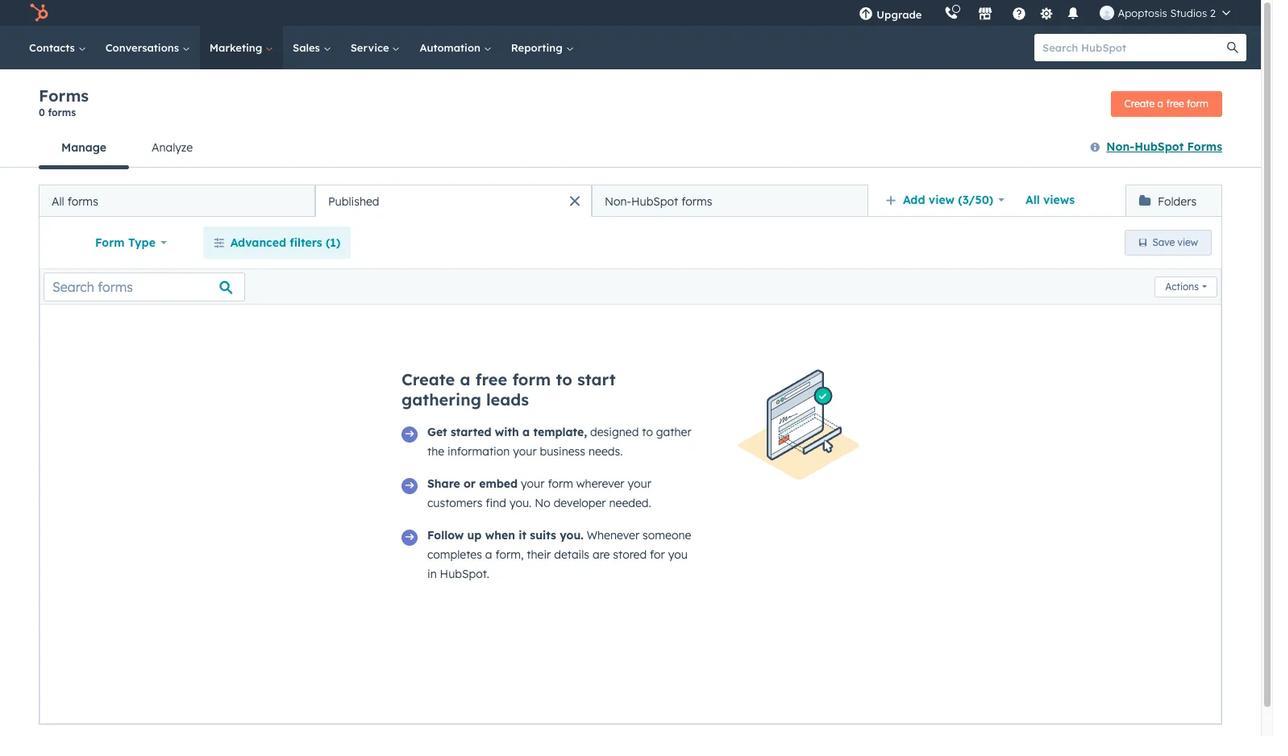Task type: describe. For each thing, give the bounding box(es) containing it.
published button
[[315, 185, 592, 217]]

type
[[128, 235, 156, 250]]

suits
[[530, 528, 556, 543]]

developer
[[554, 496, 606, 510]]

marketplaces button
[[969, 0, 1003, 26]]

get
[[427, 425, 447, 439]]

with
[[495, 425, 519, 439]]

search button
[[1219, 34, 1247, 61]]

business
[[540, 444, 585, 459]]

conversations
[[105, 41, 182, 54]]

views
[[1043, 193, 1075, 207]]

Search forms search field
[[44, 272, 245, 301]]

details
[[554, 548, 590, 562]]

or
[[464, 477, 476, 491]]

needed.
[[609, 496, 651, 510]]

form for create a free form
[[1187, 97, 1209, 109]]

reporting link
[[501, 26, 583, 69]]

create a free form
[[1125, 97, 1209, 109]]

template,
[[533, 425, 587, 439]]

(3/50)
[[958, 193, 994, 207]]

your inside designed to gather the information your business needs.
[[513, 444, 537, 459]]

published
[[328, 194, 379, 208]]

all for all forms
[[52, 194, 64, 208]]

service
[[351, 41, 392, 54]]

settings link
[[1037, 4, 1057, 21]]

non-hubspot forms
[[605, 194, 712, 208]]

manage
[[61, 140, 106, 155]]

form inside your form wherever your customers find you. no developer needed.
[[548, 477, 573, 491]]

your up 'needed.'
[[628, 477, 652, 491]]

all views link
[[1015, 184, 1085, 216]]

2
[[1210, 6, 1216, 19]]

form type button
[[85, 227, 177, 259]]

non‑hubspot forms button
[[1090, 137, 1222, 158]]

forms inside banner
[[39, 85, 89, 106]]

sales
[[293, 41, 323, 54]]

create a free form button
[[1111, 91, 1222, 117]]

customers
[[427, 496, 483, 510]]

form type
[[95, 235, 156, 250]]

upgrade
[[877, 8, 922, 21]]

a inside button
[[1158, 97, 1164, 109]]

marketplaces image
[[979, 7, 993, 22]]

leads
[[486, 389, 529, 410]]

you
[[668, 548, 688, 562]]

calling icon button
[[938, 2, 966, 23]]

to inside "create a free form to start gathering leads"
[[556, 369, 572, 389]]

wherever
[[576, 477, 625, 491]]

save view button
[[1125, 230, 1212, 256]]

all views
[[1026, 193, 1075, 207]]

the
[[427, 444, 444, 459]]

tara schultz image
[[1100, 6, 1115, 20]]

add view (3/50) button
[[875, 184, 1015, 216]]

all for all views
[[1026, 193, 1040, 207]]

gathering
[[402, 389, 481, 410]]

analyze button
[[129, 128, 215, 167]]

notifications button
[[1060, 0, 1087, 26]]

menu containing apoptosis studios 2
[[848, 0, 1242, 26]]

form for create a free form to start gathering leads
[[512, 369, 551, 389]]

apoptosis studios 2 button
[[1091, 0, 1240, 26]]

contacts
[[29, 41, 78, 54]]

are
[[593, 548, 610, 562]]

non‑hubspot forms
[[1107, 140, 1222, 154]]

upgrade image
[[859, 7, 874, 22]]

up
[[467, 528, 482, 543]]

save
[[1153, 236, 1175, 248]]

sales link
[[283, 26, 341, 69]]

studios
[[1170, 6, 1207, 19]]

advanced filters (1) button
[[203, 227, 351, 259]]

non-
[[605, 194, 631, 208]]

to inside designed to gather the information your business needs.
[[642, 425, 653, 439]]

in
[[427, 567, 437, 581]]

non-hubspot forms button
[[592, 185, 868, 217]]

non‑hubspot
[[1107, 140, 1184, 154]]

it
[[519, 528, 527, 543]]



Task type: locate. For each thing, give the bounding box(es) containing it.
0 horizontal spatial to
[[556, 369, 572, 389]]

stored
[[613, 548, 647, 562]]

help button
[[1006, 0, 1033, 26]]

1 horizontal spatial free
[[1166, 97, 1184, 109]]

forms up "0"
[[39, 85, 89, 106]]

your form wherever your customers find you. no developer needed.
[[427, 477, 652, 510]]

create
[[1125, 97, 1155, 109], [402, 369, 455, 389]]

0 vertical spatial to
[[556, 369, 572, 389]]

forms for non-
[[682, 194, 712, 208]]

1 vertical spatial create
[[402, 369, 455, 389]]

form up get started with a template,
[[512, 369, 551, 389]]

all left views
[[1026, 193, 1040, 207]]

forms inside button
[[1187, 140, 1222, 154]]

free inside "create a free form to start gathering leads"
[[475, 369, 507, 389]]

follow up when it suits you.
[[427, 528, 584, 543]]

add
[[903, 193, 925, 207]]

automation link
[[410, 26, 501, 69]]

0 horizontal spatial forms
[[39, 85, 89, 106]]

started
[[451, 425, 491, 439]]

1 horizontal spatial forms
[[1187, 140, 1222, 154]]

Search HubSpot search field
[[1035, 34, 1232, 61]]

free up with on the bottom of page
[[475, 369, 507, 389]]

0 vertical spatial free
[[1166, 97, 1184, 109]]

someone
[[643, 528, 691, 543]]

reporting
[[511, 41, 566, 54]]

manage button
[[39, 128, 129, 169]]

whenever
[[587, 528, 640, 543]]

1 vertical spatial to
[[642, 425, 653, 439]]

to left start
[[556, 369, 572, 389]]

forms right hubspot
[[682, 194, 712, 208]]

follow
[[427, 528, 464, 543]]

for
[[650, 548, 665, 562]]

1 vertical spatial you.
[[560, 528, 584, 543]]

all
[[1026, 193, 1040, 207], [52, 194, 64, 208]]

form
[[1187, 97, 1209, 109], [512, 369, 551, 389], [548, 477, 573, 491]]

designed
[[590, 425, 639, 439]]

advanced filters (1)
[[230, 235, 341, 250]]

no
[[535, 496, 551, 510]]

view inside popup button
[[929, 193, 955, 207]]

automation
[[420, 41, 484, 54]]

free
[[1166, 97, 1184, 109], [475, 369, 507, 389]]

1 vertical spatial form
[[512, 369, 551, 389]]

free inside button
[[1166, 97, 1184, 109]]

create up non‑hubspot
[[1125, 97, 1155, 109]]

forms banner
[[39, 85, 1222, 128]]

free for create a free form
[[1166, 97, 1184, 109]]

create for create a free form
[[1125, 97, 1155, 109]]

all forms button
[[39, 185, 315, 217]]

1 horizontal spatial to
[[642, 425, 653, 439]]

view right save on the right
[[1178, 236, 1198, 248]]

free for create a free form to start gathering leads
[[475, 369, 507, 389]]

actions
[[1166, 280, 1199, 292]]

your down get started with a template,
[[513, 444, 537, 459]]

you. left no
[[510, 496, 532, 510]]

0 horizontal spatial create
[[402, 369, 455, 389]]

0
[[39, 106, 45, 119]]

0 horizontal spatial you.
[[510, 496, 532, 510]]

when
[[485, 528, 515, 543]]

apoptosis
[[1118, 6, 1167, 19]]

to
[[556, 369, 572, 389], [642, 425, 653, 439]]

menu
[[848, 0, 1242, 26]]

navigation containing manage
[[39, 128, 215, 169]]

view for save
[[1178, 236, 1198, 248]]

1 horizontal spatial all
[[1026, 193, 1040, 207]]

help image
[[1012, 7, 1027, 22]]

create up the get
[[402, 369, 455, 389]]

a left leads
[[460, 369, 471, 389]]

1 vertical spatial view
[[1178, 236, 1198, 248]]

1 horizontal spatial create
[[1125, 97, 1155, 109]]

get started with a template,
[[427, 425, 587, 439]]

add view (3/50)
[[903, 193, 994, 207]]

conversations link
[[96, 26, 200, 69]]

menu item
[[933, 0, 937, 26]]

(1)
[[326, 235, 341, 250]]

contacts link
[[19, 26, 96, 69]]

service link
[[341, 26, 410, 69]]

share or embed
[[427, 477, 518, 491]]

all inside button
[[52, 194, 64, 208]]

0 vertical spatial forms
[[39, 85, 89, 106]]

all down manage 'button'
[[52, 194, 64, 208]]

analyze
[[152, 140, 193, 155]]

0 horizontal spatial view
[[929, 193, 955, 207]]

forms up form
[[67, 194, 98, 208]]

navigation
[[39, 128, 215, 169]]

a left form,
[[485, 548, 492, 562]]

1 horizontal spatial you.
[[560, 528, 584, 543]]

a inside "create a free form to start gathering leads"
[[460, 369, 471, 389]]

form inside "create a free form to start gathering leads"
[[512, 369, 551, 389]]

you. up details
[[560, 528, 584, 543]]

filters
[[290, 235, 322, 250]]

free up non‑hubspot forms
[[1166, 97, 1184, 109]]

completes
[[427, 548, 482, 562]]

view right add
[[929, 193, 955, 207]]

form
[[95, 235, 125, 250]]

form inside button
[[1187, 97, 1209, 109]]

notifications image
[[1066, 7, 1081, 22]]

designed to gather the information your business needs.
[[427, 425, 692, 459]]

a up non‑hubspot forms
[[1158, 97, 1164, 109]]

forms down create a free form button
[[1187, 140, 1222, 154]]

all forms
[[52, 194, 98, 208]]

gather
[[656, 425, 692, 439]]

hubspot
[[631, 194, 678, 208]]

2 vertical spatial form
[[548, 477, 573, 491]]

forms inside forms 0 forms
[[48, 106, 76, 119]]

form up non‑hubspot forms
[[1187, 97, 1209, 109]]

0 vertical spatial you.
[[510, 496, 532, 510]]

start
[[577, 369, 616, 389]]

0 vertical spatial create
[[1125, 97, 1155, 109]]

create inside button
[[1125, 97, 1155, 109]]

search image
[[1227, 42, 1239, 53]]

save view
[[1153, 236, 1198, 248]]

create a free form to start gathering leads
[[402, 369, 616, 410]]

view inside 'button'
[[1178, 236, 1198, 248]]

settings image
[[1039, 7, 1054, 21]]

calling icon image
[[945, 6, 959, 21]]

actions button
[[1155, 276, 1218, 297]]

0 vertical spatial form
[[1187, 97, 1209, 109]]

share
[[427, 477, 460, 491]]

1 vertical spatial forms
[[1187, 140, 1222, 154]]

whenever someone completes a form, their details are stored for you in hubspot.
[[427, 528, 691, 581]]

view
[[929, 193, 955, 207], [1178, 236, 1198, 248]]

view for add
[[929, 193, 955, 207]]

a right with on the bottom of page
[[523, 425, 530, 439]]

0 vertical spatial view
[[929, 193, 955, 207]]

a inside whenever someone completes a form, their details are stored for you in hubspot.
[[485, 548, 492, 562]]

your
[[513, 444, 537, 459], [521, 477, 545, 491], [628, 477, 652, 491]]

marketing
[[210, 41, 265, 54]]

forms 0 forms
[[39, 85, 89, 119]]

create for create a free form to start gathering leads
[[402, 369, 455, 389]]

1 horizontal spatial view
[[1178, 236, 1198, 248]]

folders
[[1158, 194, 1197, 208]]

advanced
[[230, 235, 286, 250]]

0 horizontal spatial all
[[52, 194, 64, 208]]

your up no
[[521, 477, 545, 491]]

1 vertical spatial free
[[475, 369, 507, 389]]

0 horizontal spatial free
[[475, 369, 507, 389]]

form up no
[[548, 477, 573, 491]]

hubspot link
[[19, 3, 60, 23]]

create inside "create a free form to start gathering leads"
[[402, 369, 455, 389]]

information
[[448, 444, 510, 459]]

you. inside your form wherever your customers find you. no developer needed.
[[510, 496, 532, 510]]

forms for forms
[[48, 106, 76, 119]]

a
[[1158, 97, 1164, 109], [460, 369, 471, 389], [523, 425, 530, 439], [485, 548, 492, 562]]

hubspot.
[[440, 567, 490, 581]]

to left gather
[[642, 425, 653, 439]]

hubspot image
[[29, 3, 48, 23]]

forms right "0"
[[48, 106, 76, 119]]

marketing link
[[200, 26, 283, 69]]

form,
[[495, 548, 524, 562]]



Task type: vqa. For each thing, say whether or not it's contained in the screenshot.
All Views
yes



